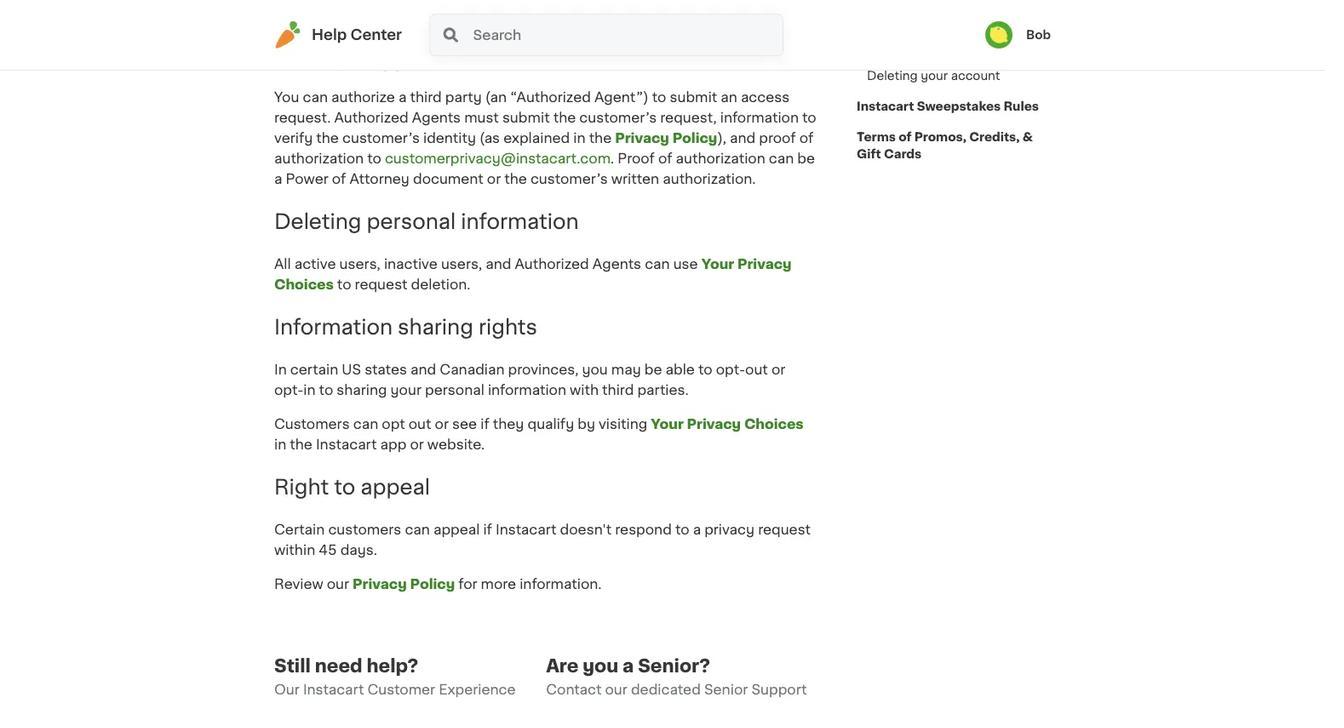Task type: vqa. For each thing, say whether or not it's contained in the screenshot.
Information
yes



Task type: describe. For each thing, give the bounding box(es) containing it.
may
[[611, 363, 641, 377]]

request,
[[660, 111, 717, 125]]

agent")
[[594, 91, 649, 104]]

request down inactive
[[355, 278, 407, 292]]

request up help center
[[331, 2, 384, 16]]

and inside ), and proof of authorization to
[[730, 132, 756, 145]]

review our privacy policy for more information .
[[274, 577, 602, 591]]

states
[[365, 363, 407, 377]]

for
[[458, 577, 477, 591]]

access inside if you can't access your account, you can email a request to customerprivacy@instacart.com .
[[354, 36, 403, 50]]

information
[[274, 317, 393, 338]]

instacart image
[[274, 21, 301, 49]]

terms
[[857, 131, 896, 143]]

and inside in certain us states and canadian provinces, you may be able to opt-out or opt-in to sharing your personal information with third parties.
[[410, 363, 436, 377]]

your inside deleting your account link
[[921, 70, 948, 82]]

customerprivacy@instacart.com inside if you can't access your account, you can email a request to customerprivacy@instacart.com .
[[274, 57, 500, 70]]

the down agent")
[[589, 132, 612, 145]]

the inside customers can opt out or see if they qualify by visiting your privacy choices in the instacart app or website.
[[290, 438, 312, 452]]

still
[[274, 657, 311, 675]]

choices inside your privacy choices
[[274, 278, 334, 292]]

certain customers can appeal if instacart doesn't respond to a privacy request within 45 days.
[[274, 523, 811, 557]]

right to appeal
[[274, 477, 430, 497]]

here link
[[634, 2, 667, 16]]

instacart sweepstakes rules
[[857, 100, 1039, 112]]

in
[[274, 363, 287, 377]]

power
[[286, 173, 328, 186]]

1 vertical spatial customer's
[[342, 132, 420, 145]]

website.
[[427, 438, 485, 452]]

in inside authorized agents must submit the customer's request, information to verify the customer's identity (as explained in the
[[573, 132, 585, 145]]

are
[[546, 657, 579, 675]]

instacart up terms
[[857, 100, 914, 112]]

authorized inside authorized agents must submit the customer's request, information to verify the customer's identity (as explained in the
[[334, 111, 409, 125]]

respond
[[615, 523, 672, 537]]

2 users, from the left
[[441, 258, 482, 271]]

gift
[[857, 148, 881, 160]]

(an
[[485, 91, 507, 104]]

dedicated
[[631, 683, 701, 697]]

information inside authorized agents must submit the customer's request, information to verify the customer's identity (as explained in the
[[720, 111, 799, 125]]

third inside in certain us states and canadian provinces, you may be able to opt-out or opt-in to sharing your personal information with third parties.
[[602, 383, 634, 397]]

they
[[493, 418, 524, 431]]

be inside in certain us states and canadian provinces, you may be able to opt-out or opt-in to sharing your personal information with third parties.
[[644, 363, 662, 377]]

to inside if you can't access your account, you can email a request to customerprivacy@instacart.com .
[[670, 36, 684, 50]]

of down privacy policy
[[658, 152, 672, 166]]

. proof of authorization can be a power of attorney document or the customer's written authorization.
[[274, 152, 815, 186]]

can inside if you can't access your account, you can email a request to customerprivacy@instacart.com .
[[533, 36, 558, 50]]

authorization inside . proof of authorization can be a power of attorney document or the customer's written authorization.
[[676, 152, 765, 166]]

deleting your account
[[867, 70, 1000, 82]]

authorize
[[331, 91, 395, 104]]

account,
[[441, 36, 501, 50]]

Search search field
[[471, 14, 783, 55]]

document
[[413, 173, 483, 186]]

an
[[721, 91, 737, 104]]

account
[[951, 70, 1000, 82]]

center
[[350, 28, 402, 42]]

our inside are you a senior? contact our dedicated senior support
[[605, 683, 627, 697]]

information down certain customers can appeal if instacart doesn't respond to a privacy request within 45 days.
[[520, 577, 598, 591]]

canadian
[[440, 363, 505, 377]]

within
[[274, 543, 315, 557]]

opt
[[382, 418, 405, 431]]

1 vertical spatial policy
[[410, 577, 455, 591]]

sweepstakes
[[917, 100, 1001, 112]]

to request deletion.
[[334, 278, 471, 292]]

more
[[481, 577, 516, 591]]

senior?
[[638, 657, 710, 675]]

need
[[315, 657, 362, 675]]

information up email
[[552, 2, 631, 16]]

a inside if you can't access your account, you can email a request to customerprivacy@instacart.com .
[[602, 36, 610, 50]]

rules
[[1004, 100, 1039, 112]]

parties.
[[637, 383, 689, 397]]

in certain us states and canadian provinces, you may be able to opt-out or opt-in to sharing your personal information with third parties.
[[274, 363, 785, 397]]

days.
[[340, 543, 377, 557]]

privacy down days.
[[353, 577, 407, 591]]

of right power
[[332, 173, 346, 186]]

all
[[274, 258, 291, 271]]

you can authorize a third party (an "authorized agent") to submit an access request.
[[274, 91, 790, 125]]

to inside ), and proof of authorization to
[[367, 152, 381, 166]]

1 users, from the left
[[339, 258, 380, 271]]

agents inside authorized agents must submit the customer's request, information to verify the customer's identity (as explained in the
[[412, 111, 461, 125]]

to inside authorized agents must submit the customer's request, information to verify the customer's identity (as explained in the
[[802, 111, 816, 125]]

promos,
[[914, 131, 966, 143]]

can inside the you can authorize a third party (an "authorized agent") to submit an access request.
[[303, 91, 328, 104]]

third inside the you can authorize a third party (an "authorized agent") to submit an access request.
[[410, 91, 442, 104]]

identity
[[423, 132, 476, 145]]

support
[[751, 683, 807, 697]]

personal inside in certain us states and canadian provinces, you may be able to opt-out or opt-in to sharing your personal information with third parties.
[[425, 383, 484, 397]]

1 vertical spatial customerprivacy@instacart.com
[[385, 152, 611, 166]]

a inside . proof of authorization can be a power of attorney document or the customer's written authorization.
[[274, 173, 282, 186]]

customer's inside . proof of authorization can be a power of attorney document or the customer's written authorization.
[[530, 173, 608, 186]]

us
[[342, 363, 361, 377]]

help
[[312, 28, 347, 42]]

active
[[294, 258, 336, 271]]

instacart sweepstakes rules link
[[857, 91, 1039, 122]]

if you can't access your account, you can email a request to customerprivacy@instacart.com .
[[274, 36, 684, 70]]

request.
[[274, 111, 331, 125]]

your inside customers can opt out or see if they qualify by visiting your privacy choices in the instacart app or website.
[[651, 418, 684, 431]]

you can request a copy of your personal information here .
[[274, 2, 670, 16]]

certain
[[290, 363, 338, 377]]

customer
[[367, 683, 435, 697]]

explained
[[503, 132, 570, 145]]

review
[[274, 577, 323, 591]]

submit inside the you can authorize a third party (an "authorized agent") to submit an access request.
[[670, 91, 717, 104]]

all active users, inactive users, and authorized agents can use
[[274, 258, 701, 271]]

help center link
[[274, 21, 402, 49]]

a inside are you a senior? contact our dedicated senior support
[[623, 657, 634, 675]]

with
[[570, 383, 599, 397]]

your inside in certain us states and canadian provinces, you may be able to opt-out or opt-in to sharing your personal information with third parties.
[[390, 383, 421, 397]]

bob
[[1026, 29, 1051, 41]]

must
[[464, 111, 499, 125]]

can't
[[316, 36, 350, 50]]

1 horizontal spatial policy
[[672, 132, 717, 145]]

choices inside customers can opt out or see if they qualify by visiting your privacy choices in the instacart app or website.
[[744, 418, 804, 431]]

contact
[[546, 683, 602, 697]]

doesn't
[[560, 523, 612, 537]]



Task type: locate. For each thing, give the bounding box(es) containing it.
1 you from the top
[[274, 2, 299, 16]]

0 vertical spatial policy
[[672, 132, 717, 145]]

customers can opt out or see if they qualify by visiting your privacy choices in the instacart app or website.
[[274, 418, 804, 452]]

"authorized
[[510, 91, 591, 104]]

information inside in certain us states and canadian provinces, you may be able to opt-out or opt-in to sharing your personal information with third parties.
[[488, 383, 566, 397]]

0 vertical spatial you
[[274, 2, 299, 16]]

the down ), and proof of authorization to
[[504, 173, 527, 186]]

0 horizontal spatial out
[[409, 418, 431, 431]]

2 vertical spatial personal
[[425, 383, 484, 397]]

0 vertical spatial out
[[745, 363, 768, 377]]

your down copy
[[406, 36, 437, 50]]

privacy
[[704, 523, 755, 537]]

copy
[[399, 2, 434, 16]]

of inside the terms of promos, credits, & gift cards
[[898, 131, 912, 143]]

deleting up active
[[274, 212, 361, 232]]

your inside your privacy choices
[[701, 258, 734, 271]]

0 vertical spatial third
[[410, 91, 442, 104]]

1 horizontal spatial sharing
[[398, 317, 473, 338]]

1 vertical spatial appeal
[[433, 523, 480, 537]]

privacy down parties.
[[687, 418, 741, 431]]

0 horizontal spatial third
[[410, 91, 442, 104]]

information down the provinces,
[[488, 383, 566, 397]]

opt- right 'able'
[[716, 363, 745, 377]]

2 horizontal spatial and
[[730, 132, 756, 145]]

see
[[452, 418, 477, 431]]

0 vertical spatial deleting
[[867, 70, 918, 82]]

request right the 'privacy'
[[758, 523, 811, 537]]

instacart left doesn't
[[496, 523, 557, 537]]

sharing inside in certain us states and canadian provinces, you may be able to opt-out or opt-in to sharing your personal information with third parties.
[[337, 383, 387, 397]]

information up all active users, inactive users, and authorized agents can use
[[461, 212, 579, 232]]

experience
[[439, 683, 516, 697]]

1 horizontal spatial deleting
[[867, 70, 918, 82]]

a left power
[[274, 173, 282, 186]]

1 horizontal spatial third
[[602, 383, 634, 397]]

customerprivacy@instacart.com link down (as at left
[[385, 152, 611, 166]]

0 horizontal spatial privacy policy link
[[353, 577, 455, 591]]

email
[[562, 36, 599, 50]]

0 horizontal spatial choices
[[274, 278, 334, 292]]

senior
[[704, 683, 748, 697]]

you
[[287, 36, 313, 50], [504, 36, 530, 50], [582, 363, 608, 377], [583, 657, 618, 675]]

request down here
[[614, 36, 667, 50]]

out inside customers can opt out or see if they qualify by visiting your privacy choices in the instacart app or website.
[[409, 418, 431, 431]]

1 horizontal spatial authorization
[[676, 152, 765, 166]]

you up request.
[[274, 91, 299, 104]]

deleting
[[867, 70, 918, 82], [274, 212, 361, 232]]

help?
[[367, 657, 418, 675]]

out inside in certain us states and canadian provinces, you may be able to opt-out or opt-in to sharing your personal information with third parties.
[[745, 363, 768, 377]]

use
[[673, 258, 698, 271]]

0 vertical spatial customer's
[[579, 111, 657, 125]]

if right see
[[480, 418, 489, 431]]

if
[[480, 418, 489, 431], [483, 523, 492, 537]]

privacy policy
[[615, 132, 717, 145]]

you up with on the left bottom of page
[[582, 363, 608, 377]]

app
[[380, 438, 406, 452]]

1 vertical spatial access
[[741, 91, 790, 104]]

customerprivacy@instacart.com link
[[274, 57, 500, 70], [385, 152, 611, 166]]

0 horizontal spatial agents
[[412, 111, 461, 125]]

can up help at the top
[[303, 2, 328, 16]]

of right copy
[[437, 2, 451, 16]]

a inside certain customers can appeal if instacart doesn't respond to a privacy request within 45 days.
[[693, 523, 701, 537]]

your privacy choices link
[[274, 258, 792, 292], [651, 418, 804, 431]]

can down proof
[[769, 152, 794, 166]]

if
[[274, 36, 284, 50]]

of inside ), and proof of authorization to
[[799, 132, 814, 145]]

here
[[634, 2, 667, 16]]

privacy up proof
[[615, 132, 669, 145]]

deletion.
[[411, 278, 471, 292]]

0 vertical spatial submit
[[670, 91, 717, 104]]

0 horizontal spatial sharing
[[337, 383, 387, 397]]

1 vertical spatial deleting
[[274, 212, 361, 232]]

can left use
[[645, 258, 670, 271]]

0 vertical spatial customerprivacy@instacart.com
[[274, 57, 500, 70]]

0 horizontal spatial opt-
[[274, 383, 303, 397]]

can
[[303, 2, 328, 16], [533, 36, 558, 50], [303, 91, 328, 104], [769, 152, 794, 166], [645, 258, 670, 271], [353, 418, 378, 431], [405, 523, 430, 537]]

a right the authorize
[[398, 91, 407, 104]]

1 vertical spatial your
[[651, 418, 684, 431]]

by
[[578, 418, 595, 431]]

instacart inside customers can opt out or see if they qualify by visiting your privacy choices in the instacart app or website.
[[316, 438, 377, 452]]

instacart inside certain customers can appeal if instacart doesn't respond to a privacy request within 45 days.
[[496, 523, 557, 537]]

1 vertical spatial sharing
[[337, 383, 387, 397]]

customerprivacy@instacart.com down center
[[274, 57, 500, 70]]

0 vertical spatial customerprivacy@instacart.com link
[[274, 57, 500, 70]]

your privacy choices
[[274, 258, 792, 292]]

personal down canadian
[[425, 383, 484, 397]]

be left the "gift"
[[797, 152, 815, 166]]

45
[[319, 543, 337, 557]]

and up rights
[[486, 258, 511, 271]]

authorization up power
[[274, 152, 364, 166]]

and right states on the bottom left
[[410, 363, 436, 377]]

deleting your account link
[[857, 60, 1010, 91]]

1 vertical spatial your privacy choices link
[[651, 418, 804, 431]]

a right email
[[602, 36, 610, 50]]

to inside certain customers can appeal if instacart doesn't respond to a privacy request within 45 days.
[[675, 523, 689, 537]]

0 vertical spatial your privacy choices link
[[274, 258, 792, 292]]

you right account,
[[504, 36, 530, 50]]

0 horizontal spatial be
[[644, 363, 662, 377]]

customerprivacy@instacart.com
[[274, 57, 500, 70], [385, 152, 611, 166]]

can left email
[[533, 36, 558, 50]]

party
[[445, 91, 482, 104]]

customer's down ), and proof of authorization to
[[530, 173, 608, 186]]

1 horizontal spatial your
[[701, 258, 734, 271]]

sharing down deletion. in the left top of the page
[[398, 317, 473, 338]]

you right if
[[287, 36, 313, 50]]

1 horizontal spatial access
[[741, 91, 790, 104]]

can right customers
[[405, 523, 430, 537]]

),
[[717, 132, 726, 145]]

in inside customers can opt out or see if they qualify by visiting your privacy choices in the instacart app or website.
[[274, 438, 286, 452]]

our down 45
[[327, 577, 349, 591]]

0 vertical spatial appeal
[[360, 477, 430, 497]]

agents up identity
[[412, 111, 461, 125]]

you for you can authorize a third party (an "authorized agent") to submit an access request.
[[274, 91, 299, 104]]

you for you can request a copy of your personal information here .
[[274, 2, 299, 16]]

policy down request,
[[672, 132, 717, 145]]

1 vertical spatial if
[[483, 523, 492, 537]]

instacart down customers
[[316, 438, 377, 452]]

1 vertical spatial privacy policy link
[[353, 577, 455, 591]]

1 horizontal spatial authorized
[[515, 258, 589, 271]]

0 vertical spatial privacy policy link
[[615, 132, 717, 145]]

1 vertical spatial our
[[605, 683, 627, 697]]

terms of promos, credits, & gift cards link
[[857, 122, 1051, 169]]

your up account,
[[455, 2, 486, 16]]

personal up inactive
[[367, 212, 456, 232]]

request inside certain customers can appeal if instacart doesn't respond to a privacy request within 45 days.
[[758, 523, 811, 537]]

1 horizontal spatial and
[[486, 258, 511, 271]]

opt-
[[716, 363, 745, 377], [274, 383, 303, 397]]

our
[[274, 683, 300, 697]]

0 horizontal spatial authorization
[[274, 152, 364, 166]]

0 horizontal spatial submit
[[502, 111, 550, 125]]

1 vertical spatial choices
[[744, 418, 804, 431]]

1 vertical spatial you
[[274, 91, 299, 104]]

1 vertical spatial opt-
[[274, 383, 303, 397]]

a up dedicated
[[623, 657, 634, 675]]

in
[[573, 132, 585, 145], [303, 383, 316, 397], [274, 438, 286, 452]]

third left 'party'
[[410, 91, 442, 104]]

authorization.
[[663, 173, 756, 186]]

access
[[354, 36, 403, 50], [741, 91, 790, 104]]

or inside in certain us states and canadian provinces, you may be able to opt-out or opt-in to sharing your personal information with third parties.
[[771, 363, 785, 377]]

or inside . proof of authorization can be a power of attorney document or the customer's written authorization.
[[487, 173, 501, 186]]

information sharing rights
[[274, 317, 537, 338]]

can inside customers can opt out or see if they qualify by visiting your privacy choices in the instacart app or website.
[[353, 418, 378, 431]]

customer's down agent")
[[579, 111, 657, 125]]

the inside . proof of authorization can be a power of attorney document or the customer's written authorization.
[[504, 173, 527, 186]]

written
[[611, 173, 659, 186]]

to inside the you can authorize a third party (an "authorized agent") to submit an access request.
[[652, 91, 666, 104]]

1 horizontal spatial submit
[[670, 91, 717, 104]]

request inside if you can't access your account, you can email a request to customerprivacy@instacart.com .
[[614, 36, 667, 50]]

0 horizontal spatial appeal
[[360, 477, 430, 497]]

you inside the you can authorize a third party (an "authorized agent") to submit an access request.
[[274, 91, 299, 104]]

privacy
[[615, 132, 669, 145], [737, 258, 792, 271], [687, 418, 741, 431], [353, 577, 407, 591]]

2 horizontal spatial in
[[573, 132, 585, 145]]

provinces,
[[508, 363, 579, 377]]

can inside . proof of authorization can be a power of attorney document or the customer's written authorization.
[[769, 152, 794, 166]]

1 horizontal spatial out
[[745, 363, 768, 377]]

customers
[[328, 523, 401, 537]]

2 vertical spatial and
[[410, 363, 436, 377]]

appeal down app at the bottom of page
[[360, 477, 430, 497]]

0 vertical spatial if
[[480, 418, 489, 431]]

your right use
[[701, 258, 734, 271]]

customers
[[274, 418, 350, 431]]

. inside . proof of authorization can be a power of attorney document or the customer's written authorization.
[[611, 152, 614, 166]]

can left opt
[[353, 418, 378, 431]]

if up more
[[483, 523, 492, 537]]

0 vertical spatial our
[[327, 577, 349, 591]]

agents left use
[[593, 258, 641, 271]]

are you a senior? contact our dedicated senior support
[[546, 657, 816, 703]]

you up instacart icon
[[274, 2, 299, 16]]

1 vertical spatial agents
[[593, 258, 641, 271]]

deleting for deleting personal information
[[274, 212, 361, 232]]

out
[[745, 363, 768, 377], [409, 418, 431, 431]]

help center
[[312, 28, 402, 42]]

0 horizontal spatial and
[[410, 363, 436, 377]]

0 horizontal spatial policy
[[410, 577, 455, 591]]

0 vertical spatial personal
[[489, 2, 549, 16]]

users,
[[339, 258, 380, 271], [441, 258, 482, 271]]

access right can't
[[354, 36, 403, 50]]

of right proof
[[799, 132, 814, 145]]

1 vertical spatial customerprivacy@instacart.com link
[[385, 152, 611, 166]]

0 horizontal spatial in
[[274, 438, 286, 452]]

privacy policy link
[[615, 132, 717, 145], [353, 577, 455, 591]]

. inside if you can't access your account, you can email a request to customerprivacy@instacart.com .
[[500, 57, 503, 70]]

1 horizontal spatial privacy policy link
[[615, 132, 717, 145]]

submit
[[670, 91, 717, 104], [502, 111, 550, 125]]

still need help? our instacart customer experience
[[274, 657, 516, 703]]

0 vertical spatial be
[[797, 152, 815, 166]]

0 vertical spatial choices
[[274, 278, 334, 292]]

you inside in certain us states and canadian provinces, you may be able to opt-out or opt-in to sharing your personal information with third parties.
[[582, 363, 608, 377]]

submit inside authorized agents must submit the customer's request, information to verify the customer's identity (as explained in the
[[502, 111, 550, 125]]

0 horizontal spatial our
[[327, 577, 349, 591]]

1 vertical spatial out
[[409, 418, 431, 431]]

0 horizontal spatial access
[[354, 36, 403, 50]]

1 horizontal spatial agents
[[593, 258, 641, 271]]

can up request.
[[303, 91, 328, 104]]

your up instacart sweepstakes rules link
[[921, 70, 948, 82]]

can inside certain customers can appeal if instacart doesn't respond to a privacy request within 45 days.
[[405, 523, 430, 537]]

2 vertical spatial customer's
[[530, 173, 608, 186]]

information
[[552, 2, 631, 16], [720, 111, 799, 125], [461, 212, 579, 232], [488, 383, 566, 397], [520, 577, 598, 591]]

authorized
[[334, 111, 409, 125], [515, 258, 589, 271]]

customerprivacy@instacart.com link down center
[[274, 57, 500, 70]]

your inside if you can't access your account, you can email a request to customerprivacy@instacart.com .
[[406, 36, 437, 50]]

1 vertical spatial third
[[602, 383, 634, 397]]

rights
[[479, 317, 537, 338]]

0 vertical spatial your
[[701, 258, 734, 271]]

customerprivacy@instacart.com down (as at left
[[385, 152, 611, 166]]

you inside are you a senior? contact our dedicated senior support
[[583, 657, 618, 675]]

authorization inside ), and proof of authorization to
[[274, 152, 364, 166]]

credits,
[[969, 131, 1020, 143]]

privacy inside customers can opt out or see if they qualify by visiting your privacy choices in the instacart app or website.
[[687, 418, 741, 431]]

in right explained
[[573, 132, 585, 145]]

authorized down the authorize
[[334, 111, 409, 125]]

the down "authorized
[[553, 111, 576, 125]]

0 vertical spatial in
[[573, 132, 585, 145]]

(as
[[479, 132, 500, 145]]

right
[[274, 477, 329, 497]]

be inside . proof of authorization can be a power of attorney document or the customer's written authorization.
[[797, 152, 815, 166]]

2 authorization from the left
[[676, 152, 765, 166]]

policy left for
[[410, 577, 455, 591]]

users, up deletion. in the left top of the page
[[441, 258, 482, 271]]

&
[[1022, 131, 1033, 143]]

our
[[327, 577, 349, 591], [605, 683, 627, 697]]

0 vertical spatial agents
[[412, 111, 461, 125]]

our right contact
[[605, 683, 627, 697]]

certain
[[274, 523, 325, 537]]

1 vertical spatial and
[[486, 258, 511, 271]]

0 horizontal spatial users,
[[339, 258, 380, 271]]

1 horizontal spatial our
[[605, 683, 627, 697]]

your down parties.
[[651, 418, 684, 431]]

0 vertical spatial and
[[730, 132, 756, 145]]

the down customers
[[290, 438, 312, 452]]

1 horizontal spatial users,
[[441, 258, 482, 271]]

and right ),
[[730, 132, 756, 145]]

submit up explained
[[502, 111, 550, 125]]

submit up request,
[[670, 91, 717, 104]]

proof
[[618, 152, 655, 166]]

deleting for deleting your account
[[867, 70, 918, 82]]

0 vertical spatial authorized
[[334, 111, 409, 125]]

0 horizontal spatial your
[[651, 418, 684, 431]]

be up parties.
[[644, 363, 662, 377]]

personal up account,
[[489, 2, 549, 16]]

2 you from the top
[[274, 91, 299, 104]]

privacy right use
[[737, 258, 792, 271]]

), and proof of authorization to
[[274, 132, 814, 166]]

1 horizontal spatial choices
[[744, 418, 804, 431]]

1 horizontal spatial appeal
[[433, 523, 480, 537]]

0 vertical spatial access
[[354, 36, 403, 50]]

instacart down need on the bottom left
[[303, 683, 364, 697]]

user avatar image
[[985, 21, 1012, 49]]

privacy policy link down days.
[[353, 577, 455, 591]]

a
[[387, 2, 396, 16], [602, 36, 610, 50], [398, 91, 407, 104], [274, 173, 282, 186], [693, 523, 701, 537], [623, 657, 634, 675]]

your privacy choices link down 'able'
[[651, 418, 804, 431]]

1 vertical spatial in
[[303, 383, 316, 397]]

0 horizontal spatial authorized
[[334, 111, 409, 125]]

authorized agents must submit the customer's request, information to verify the customer's identity (as explained in the
[[274, 111, 816, 145]]

if inside customers can opt out or see if they qualify by visiting your privacy choices in the instacart app or website.
[[480, 418, 489, 431]]

1 vertical spatial be
[[644, 363, 662, 377]]

1 vertical spatial authorized
[[515, 258, 589, 271]]

1 horizontal spatial be
[[797, 152, 815, 166]]

appeal inside certain customers can appeal if instacart doesn't respond to a privacy request within 45 days.
[[433, 523, 480, 537]]

deleting up instacart sweepstakes rules link
[[867, 70, 918, 82]]

in down "certain"
[[303, 383, 316, 397]]

1 authorization from the left
[[274, 152, 364, 166]]

a left the 'privacy'
[[693, 523, 701, 537]]

you up contact
[[583, 657, 618, 675]]

qualify
[[528, 418, 574, 431]]

your privacy choices link up rights
[[274, 258, 792, 292]]

agents
[[412, 111, 461, 125], [593, 258, 641, 271]]

0 horizontal spatial deleting
[[274, 212, 361, 232]]

information up proof
[[720, 111, 799, 125]]

access inside the you can authorize a third party (an "authorized agent") to submit an access request.
[[741, 91, 790, 104]]

out right opt
[[409, 418, 431, 431]]

terms of promos, credits, & gift cards
[[857, 131, 1033, 160]]

visiting
[[599, 418, 647, 431]]

if inside certain customers can appeal if instacart doesn't respond to a privacy request within 45 days.
[[483, 523, 492, 537]]

able
[[666, 363, 695, 377]]

authorized up rights
[[515, 258, 589, 271]]

authorization down ),
[[676, 152, 765, 166]]

1 horizontal spatial in
[[303, 383, 316, 397]]

third down may at the left bottom of the page
[[602, 383, 634, 397]]

bob link
[[985, 21, 1051, 49]]

1 horizontal spatial opt-
[[716, 363, 745, 377]]

users, right active
[[339, 258, 380, 271]]

sharing down us
[[337, 383, 387, 397]]

sharing
[[398, 317, 473, 338], [337, 383, 387, 397]]

0 vertical spatial sharing
[[398, 317, 473, 338]]

be
[[797, 152, 815, 166], [644, 363, 662, 377]]

your down states on the bottom left
[[390, 383, 421, 397]]

out right 'able'
[[745, 363, 768, 377]]

a left copy
[[387, 2, 396, 16]]

personal
[[489, 2, 549, 16], [367, 212, 456, 232], [425, 383, 484, 397]]

of up cards
[[898, 131, 912, 143]]

deleting personal information
[[274, 212, 579, 232]]

in inside in certain us states and canadian provinces, you may be able to opt-out or opt-in to sharing your personal information with third parties.
[[303, 383, 316, 397]]

the down request.
[[316, 132, 339, 145]]

1 vertical spatial submit
[[502, 111, 550, 125]]

a inside the you can authorize a third party (an "authorized agent") to submit an access request.
[[398, 91, 407, 104]]

cards
[[884, 148, 922, 160]]

1 vertical spatial personal
[[367, 212, 456, 232]]

instacart inside still need help? our instacart customer experience
[[303, 683, 364, 697]]

0 vertical spatial opt-
[[716, 363, 745, 377]]

access right an
[[741, 91, 790, 104]]

privacy policy link down request,
[[615, 132, 717, 145]]

privacy inside your privacy choices
[[737, 258, 792, 271]]

2 vertical spatial in
[[274, 438, 286, 452]]

opt- down the in at the left of the page
[[274, 383, 303, 397]]



